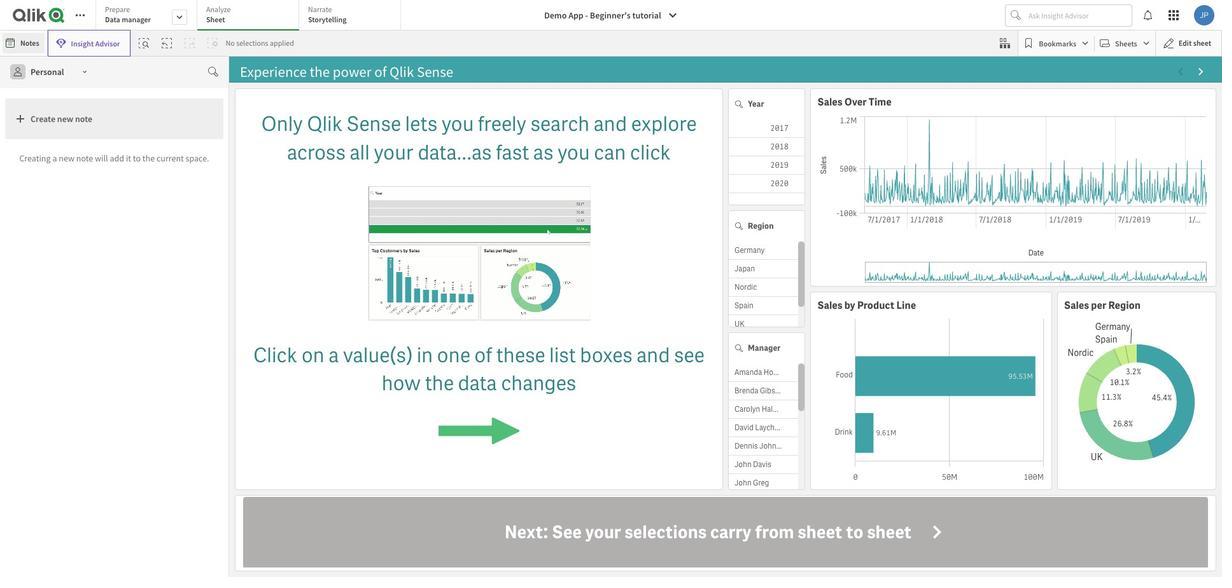 Task type: vqa. For each thing, say whether or not it's contained in the screenshot.
toolbar
no



Task type: locate. For each thing, give the bounding box(es) containing it.
0 vertical spatial a
[[52, 153, 57, 164]]

1 vertical spatial john
[[735, 479, 751, 489]]

sheet right from
[[798, 521, 842, 545]]

brenda gibson optional. 2 of 19 row
[[729, 383, 798, 401]]

tab list containing prepare
[[95, 0, 405, 32]]

smart search image
[[139, 38, 149, 48]]

of
[[474, 342, 492, 369]]

to inside "button"
[[846, 521, 863, 545]]

manager
[[122, 15, 151, 24]]

spain
[[735, 301, 753, 311]]

halmon
[[762, 405, 788, 415]]

sales over time
[[817, 95, 892, 109]]

selections inside next: see your selections carry from sheet to sheet "button"
[[625, 521, 707, 545]]

the down "one"
[[425, 371, 454, 397]]

0 vertical spatial new
[[57, 113, 73, 125]]

sales left the by
[[817, 299, 842, 313]]

tab list
[[95, 0, 405, 32]]

david
[[735, 423, 754, 433]]

japan optional. 2 of 7 row
[[729, 260, 798, 279]]

as
[[533, 139, 553, 166]]

no
[[226, 38, 235, 48]]

spain optional. 4 of 7 row
[[729, 297, 798, 316]]

fast
[[496, 139, 529, 166]]

region right "per"
[[1108, 299, 1141, 313]]

time
[[869, 95, 892, 109]]

note left "will"
[[76, 153, 93, 164]]

sales left "per"
[[1064, 299, 1089, 313]]

your right see
[[585, 521, 621, 545]]

0 vertical spatial region
[[748, 221, 774, 231]]

john down "dennis" in the right bottom of the page
[[735, 460, 751, 470]]

new inside "create new note" button
[[57, 113, 73, 125]]

selections
[[236, 38, 268, 48], [625, 521, 707, 545]]

0 vertical spatial and
[[594, 111, 627, 137]]

0 horizontal spatial your
[[374, 139, 414, 166]]

germany optional. 1 of 7 row
[[729, 242, 798, 260]]

a right on on the bottom left
[[329, 342, 339, 369]]

2017
[[770, 123, 789, 134]]

1 horizontal spatial selections
[[625, 521, 707, 545]]

japan
[[735, 264, 755, 274]]

sheets
[[1115, 39, 1137, 48]]

dennis johnson optional. 5 of 19 row
[[729, 438, 798, 456]]

1 vertical spatial selections
[[625, 521, 707, 545]]

john greg
[[735, 479, 769, 489]]

from
[[755, 521, 794, 545]]

product
[[857, 299, 894, 313]]

1 vertical spatial your
[[585, 521, 621, 545]]

1 vertical spatial and
[[637, 342, 670, 369]]

1 vertical spatial the
[[425, 371, 454, 397]]

to
[[133, 153, 141, 164], [846, 521, 863, 545]]

note inside button
[[75, 113, 92, 125]]

demo
[[544, 10, 567, 21]]

see
[[674, 342, 705, 369]]

sales left over
[[817, 95, 842, 109]]

1 horizontal spatial and
[[637, 342, 670, 369]]

the right it
[[142, 153, 155, 164]]

0 vertical spatial you
[[442, 111, 474, 137]]

edit sheet button
[[1155, 30, 1222, 57]]

new right "creating"
[[59, 153, 74, 164]]

application
[[0, 0, 1222, 578], [235, 88, 723, 491]]

0 vertical spatial to
[[133, 153, 141, 164]]

laychak
[[755, 423, 782, 433]]

all
[[350, 139, 370, 166]]

1 vertical spatial you
[[558, 139, 590, 166]]

narrate storytelling
[[308, 4, 347, 24]]

data
[[458, 371, 497, 397]]

0 vertical spatial your
[[374, 139, 414, 166]]

nordic
[[735, 283, 757, 293]]

you
[[442, 111, 474, 137], [558, 139, 590, 166]]

add
[[110, 153, 124, 164]]

and left see
[[637, 342, 670, 369]]

2 john from the top
[[735, 479, 751, 489]]

sales by product line
[[817, 299, 916, 313]]

note
[[75, 113, 92, 125], [76, 153, 93, 164]]

and up can
[[594, 111, 627, 137]]

0 horizontal spatial a
[[52, 153, 57, 164]]

sheet right edit
[[1193, 38, 1211, 48]]

notes button
[[3, 33, 44, 53]]

region up germany optional. 1 of 7 row
[[748, 221, 774, 231]]

your right all
[[374, 139, 414, 166]]

sales for sales by product line
[[817, 299, 842, 313]]

brenda gibson
[[735, 386, 784, 397]]

john left the greg
[[735, 479, 751, 489]]

by
[[844, 299, 855, 313]]

personal button
[[5, 62, 95, 82]]

no selections applied
[[226, 38, 294, 48]]

sheet
[[1193, 38, 1211, 48], [798, 521, 842, 545], [867, 521, 912, 545]]

2018 optional. 2 of 5 row
[[729, 138, 805, 157]]

sheet inside button
[[1193, 38, 1211, 48]]

sheet left "arrow right" icon
[[867, 521, 912, 545]]

click on a value(s) in one of these list boxes and see how the data changes
[[253, 342, 705, 397]]

Ask Insight Advisor text field
[[1026, 5, 1132, 25]]

2018
[[770, 142, 789, 152]]

advisor
[[95, 39, 120, 48]]

dennis
[[735, 442, 758, 452]]

year
[[748, 98, 764, 109]]

tutorial
[[632, 10, 661, 21]]

and inside only qlik sense lets you freely search and explore across all your data...as fast as you can click
[[594, 111, 627, 137]]

a
[[52, 153, 57, 164], [329, 342, 339, 369]]

germany
[[735, 246, 765, 256]]

1 horizontal spatial to
[[846, 521, 863, 545]]

sheets button
[[1097, 33, 1153, 53]]

1 horizontal spatial your
[[585, 521, 621, 545]]

the
[[142, 153, 155, 164], [425, 371, 454, 397]]

0 horizontal spatial the
[[142, 153, 155, 164]]

1 horizontal spatial region
[[1108, 299, 1141, 313]]

to for it
[[133, 153, 141, 164]]

greg
[[753, 479, 769, 489]]

1 horizontal spatial a
[[329, 342, 339, 369]]

demo app - beginner's tutorial
[[544, 10, 661, 21]]

you right as
[[558, 139, 590, 166]]

1 horizontal spatial you
[[558, 139, 590, 166]]

1 horizontal spatial the
[[425, 371, 454, 397]]

0 horizontal spatial region
[[748, 221, 774, 231]]

a right "creating"
[[52, 153, 57, 164]]

see
[[552, 521, 582, 545]]

1 john from the top
[[735, 460, 751, 470]]

freely
[[478, 111, 526, 137]]

0 vertical spatial note
[[75, 113, 92, 125]]

search
[[531, 111, 590, 137]]

you up data...as
[[442, 111, 474, 137]]

space.
[[186, 153, 209, 164]]

storytelling
[[308, 15, 347, 24]]

edit
[[1179, 38, 1192, 48]]

a inside "click on a value(s) in one of these list boxes and see how the data changes"
[[329, 342, 339, 369]]

next: see your selections carry from sheet to sheet application
[[235, 496, 1216, 572]]

1 vertical spatial a
[[329, 342, 339, 369]]

1 vertical spatial to
[[846, 521, 863, 545]]

sales
[[817, 95, 842, 109], [817, 299, 842, 313], [1064, 299, 1089, 313]]

davis
[[753, 460, 771, 470]]

gibson
[[760, 386, 784, 397]]

new
[[57, 113, 73, 125], [59, 153, 74, 164]]

0 horizontal spatial selections
[[236, 38, 268, 48]]

0 horizontal spatial and
[[594, 111, 627, 137]]

how
[[382, 371, 421, 397]]

note right create
[[75, 113, 92, 125]]

2 horizontal spatial sheet
[[1193, 38, 1211, 48]]

data...as
[[418, 139, 492, 166]]

new right create
[[57, 113, 73, 125]]

1 vertical spatial region
[[1108, 299, 1141, 313]]

these
[[496, 342, 545, 369]]

0 vertical spatial john
[[735, 460, 751, 470]]

app
[[568, 10, 583, 21]]

amanda honda
[[735, 368, 786, 378]]

0 horizontal spatial to
[[133, 153, 141, 164]]

sales by product line application
[[810, 292, 1052, 491]]



Task type: describe. For each thing, give the bounding box(es) containing it.
and inside "click on a value(s) in one of these list boxes and see how the data changes"
[[637, 342, 670, 369]]

list
[[549, 342, 576, 369]]

lets
[[405, 111, 437, 137]]

sales for sales over time
[[817, 95, 842, 109]]

prepare data manager
[[105, 4, 151, 24]]

current
[[156, 153, 184, 164]]

applied
[[270, 38, 294, 48]]

sheet
[[206, 15, 225, 24]]

2020
[[770, 179, 789, 189]]

data
[[105, 15, 120, 24]]

prepare
[[105, 4, 130, 14]]

insight
[[71, 39, 94, 48]]

johnson
[[759, 442, 789, 452]]

john greg optional. 7 of 19 row
[[729, 475, 798, 493]]

amanda honda optional. 1 of 19 row
[[729, 364, 798, 383]]

next:
[[505, 521, 548, 545]]

boxes
[[580, 342, 633, 369]]

create new note button
[[5, 99, 223, 139]]

creating
[[19, 153, 51, 164]]

demo app - beginner's tutorial button
[[537, 5, 685, 25]]

per
[[1091, 299, 1106, 313]]

1 vertical spatial new
[[59, 153, 74, 164]]

selections tool image
[[1000, 38, 1010, 48]]

click
[[253, 342, 297, 369]]

will
[[95, 153, 108, 164]]

nordic optional. 3 of 7 row
[[729, 279, 798, 297]]

on
[[302, 342, 324, 369]]

sense
[[347, 111, 401, 137]]

create new note
[[31, 113, 92, 125]]

click
[[630, 139, 671, 166]]

john for john davis
[[735, 460, 751, 470]]

edit sheet
[[1179, 38, 1211, 48]]

john davis optional. 6 of 19 row
[[729, 456, 798, 475]]

narrate
[[308, 4, 332, 14]]

1 horizontal spatial sheet
[[867, 521, 912, 545]]

only qlik sense lets you freely search and explore across all your data...as fast as you can click
[[261, 111, 697, 166]]

personal
[[31, 66, 64, 78]]

the inside "click on a value(s) in one of these list boxes and see how the data changes"
[[425, 371, 454, 397]]

next sheet: product details image
[[1196, 67, 1206, 77]]

it
[[126, 153, 131, 164]]

carolyn halmon optional. 3 of 19 row
[[729, 401, 798, 419]]

search notes image
[[208, 67, 218, 77]]

uk optional. 5 of 7 row
[[729, 316, 798, 334]]

qlik
[[307, 111, 343, 137]]

value(s)
[[343, 342, 413, 369]]

1 vertical spatial note
[[76, 153, 93, 164]]

analyze sheet
[[206, 4, 231, 24]]

beginner's
[[590, 10, 631, 21]]

carolyn halmon
[[735, 405, 788, 415]]

over
[[844, 95, 867, 109]]

manager
[[748, 343, 781, 354]]

creating a new note will add it to the current space.
[[19, 153, 209, 164]]

0 horizontal spatial you
[[442, 111, 474, 137]]

one
[[437, 342, 470, 369]]

honda
[[764, 368, 786, 378]]

your inside "button"
[[585, 521, 621, 545]]

2019
[[770, 160, 789, 171]]

sales per region
[[1064, 299, 1141, 313]]

david laychak optional. 4 of 19 row
[[729, 419, 798, 438]]

step back image
[[162, 38, 172, 48]]

uk
[[735, 320, 745, 330]]

explore
[[631, 111, 697, 137]]

create
[[31, 113, 55, 125]]

2020 optional. 4 of 5 row
[[729, 175, 805, 193]]

next: see your selections carry from sheet to sheet
[[505, 521, 912, 545]]

james peterson image
[[1194, 5, 1214, 25]]

john for john greg
[[735, 479, 751, 489]]

to for sheet
[[846, 521, 863, 545]]

analyze
[[206, 4, 231, 14]]

john davis
[[735, 460, 771, 470]]

insight advisor
[[71, 39, 120, 48]]

0 vertical spatial the
[[142, 153, 155, 164]]

notes
[[20, 38, 39, 48]]

amanda
[[735, 368, 762, 378]]

0 vertical spatial selections
[[236, 38, 268, 48]]

carolyn
[[735, 405, 760, 415]]

sales over time application
[[810, 88, 1216, 287]]

carry
[[710, 521, 751, 545]]

in
[[417, 342, 433, 369]]

bookmarks button
[[1021, 33, 1092, 53]]

changes
[[501, 371, 576, 397]]

sales per region application
[[1057, 292, 1216, 491]]

insight advisor button
[[47, 30, 131, 57]]

arrow right image
[[929, 524, 946, 542]]

region inside application
[[1108, 299, 1141, 313]]

line
[[897, 299, 916, 313]]

david laychak
[[735, 423, 782, 433]]

sales for sales per region
[[1064, 299, 1089, 313]]

0 horizontal spatial sheet
[[798, 521, 842, 545]]

your inside only qlik sense lets you freely search and explore across all your data...as fast as you can click
[[374, 139, 414, 166]]



